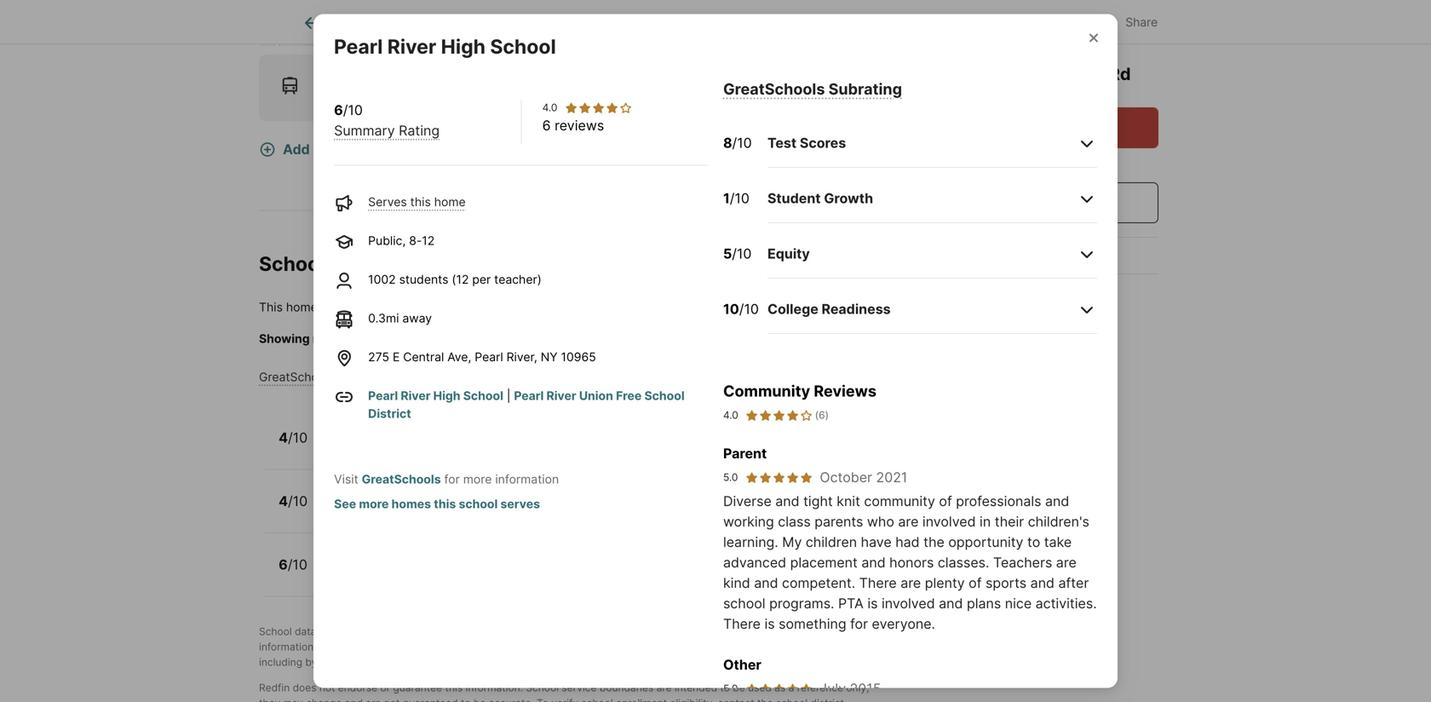 Task type: describe. For each thing, give the bounding box(es) containing it.
july 2015
[[820, 680, 881, 697]]

schools
[[259, 252, 336, 275]]

school inside evans park school public, k-4 • nearby school • 0.6mi
[[445, 504, 482, 518]]

5 /10
[[723, 245, 752, 262]]

are down honors on the right bottom of the page
[[901, 575, 921, 591]]

1 tab from the left
[[419, 3, 558, 43]]

10965
[[561, 350, 596, 364]]

to washington square park, washington square, new york, ny, usa
[[436, 79, 874, 96]]

river,
[[507, 350, 537, 364]]

river for pearl river high school |
[[401, 389, 431, 403]]

pearl for pearl river high school
[[334, 34, 383, 58]]

/10 left test
[[732, 135, 752, 151]]

greatschools summary rating link
[[259, 370, 431, 384]]

8-
[[409, 233, 422, 248]]

1 horizontal spatial or
[[1032, 157, 1046, 173]]

1 vertical spatial redfin
[[259, 682, 290, 694]]

river down 1002 students (12 per teacher)
[[425, 300, 455, 314]]

tight
[[804, 493, 833, 510]]

october 2021
[[820, 469, 908, 486]]

rating 5.0 out of 5 element for parent
[[745, 471, 813, 484]]

class
[[778, 513, 811, 530]]

as inside school service boundaries are intended to be used as a reference only; they may change and are not
[[775, 682, 786, 694]]

1 vertical spatial more
[[359, 497, 389, 511]]

franklin avenue school
[[326, 422, 482, 438]]

school down pearl river high school |
[[436, 422, 482, 438]]

6 /10 summary rating
[[334, 102, 440, 139]]

/10 left equity on the top
[[732, 245, 752, 262]]

by inside , a nonprofit organization. redfin recommends buyers and renters use greatschools information and ratings as a including by contacting and visiting the schools themselves.
[[305, 656, 317, 668]]

and down 'plenty'
[[939, 595, 963, 612]]

735-
[[1026, 247, 1057, 264]]

college
[[768, 301, 819, 317]]

and up contacting
[[317, 641, 335, 653]]

|
[[507, 389, 511, 403]]

is down programs.
[[765, 616, 775, 632]]

rd
[[1109, 63, 1131, 84]]

homes
[[392, 497, 431, 511]]

and down advanced
[[754, 575, 778, 591]]

public, inside the pearl river high school dialog
[[368, 233, 406, 248]]

greatschools summary rating
[[259, 370, 431, 384]]

6 for 6 /10 summary rating
[[334, 102, 343, 118]]

4 left see
[[279, 493, 288, 509]]

district
[[548, 331, 587, 346]]

the inside diverse and tight knit community of professionals and working class parents who are involved in their children's learning. my children have had the opportunity to take advanced placement and honors classes. teachers are kind and competent. there are plenty of sports and after school programs. pta is involved and plans nice activities. there is something for everyone.
[[924, 534, 945, 550]]

/10 left student
[[730, 190, 750, 207]]

6 for 6 reviews
[[542, 117, 551, 134]]

home.
[[807, 331, 842, 346]]

had
[[896, 534, 920, 550]]

add
[[283, 141, 310, 157]]

visiting
[[395, 656, 430, 668]]

send a message
[[985, 194, 1093, 211]]

river for pearl river union free school district
[[547, 389, 577, 403]]

0.6mi
[[495, 504, 526, 518]]

map region
[[49, 0, 921, 55]]

to left see
[[638, 331, 649, 346]]

for inside diverse and tight knit community of professionals and working class parents who are involved in their children's learning. my children have had the opportunity to take advanced placement and honors classes. teachers are kind and competent. there are plenty of sports and after school programs. pta is involved and plans nice activities. there is something for everyone.
[[851, 616, 868, 632]]

the down 1002
[[371, 300, 389, 314]]

0.3mi away
[[368, 311, 432, 325]]

1 horizontal spatial schools
[[692, 331, 735, 346]]

school inside "element"
[[490, 34, 556, 58]]

organization.
[[516, 625, 579, 638]]

1 vertical spatial of
[[969, 575, 982, 591]]

central
[[403, 350, 444, 364]]

redfin inside , a nonprofit organization. redfin recommends buyers and renters use greatschools information and ratings as a including by contacting and visiting the schools themselves.
[[581, 625, 612, 638]]

teachers
[[993, 554, 1053, 571]]

school inside evans park school public, k-4 • nearby school • 0.6mi
[[403, 485, 449, 502]]

opportunity
[[949, 534, 1024, 550]]

greatschools link
[[362, 472, 441, 487]]

district inside pearl river union free school district
[[368, 406, 411, 421]]

showing nearby schools. please check the school district website to see all schools serving this home.
[[259, 331, 842, 346]]

school service boundaries are intended to be used as a reference only; they may change and are not
[[259, 682, 870, 702]]

1 vertical spatial rating
[[395, 370, 431, 384]]

high for pearl river high school |
[[433, 389, 461, 403]]

serves
[[501, 497, 540, 511]]

pearl for pearl river high school |
[[368, 389, 398, 403]]

the up 275 e central ave, pearl river, ny 10965
[[485, 331, 504, 346]]

community reviews
[[723, 382, 877, 400]]

and down have
[[862, 554, 886, 571]]

only;
[[846, 682, 870, 694]]

this right serves
[[410, 195, 431, 209]]

8 /10
[[723, 135, 752, 151]]

redfin does not endorse or guarantee this information.
[[259, 682, 523, 694]]

information inside , a nonprofit organization. redfin recommends buyers and renters use greatschools information and ratings as a including by contacting and visiting the schools themselves.
[[259, 641, 314, 653]]

this right the guarantee
[[445, 682, 463, 694]]

ave,
[[448, 350, 472, 364]]

to down pearl river high school
[[436, 79, 449, 96]]

buyers
[[681, 625, 714, 638]]

1 4 /10 from the top
[[279, 429, 308, 446]]

visit
[[334, 472, 358, 487]]

1 washington from the left
[[453, 79, 528, 96]]

showing
[[259, 331, 310, 346]]

this
[[259, 300, 283, 314]]

/10 left "franklin"
[[288, 429, 308, 446]]

2 tab from the left
[[558, 3, 690, 43]]

visit greatschools for more information
[[334, 472, 559, 487]]

2 4 /10 from the top
[[279, 493, 308, 509]]

classes.
[[938, 554, 990, 571]]

students
[[399, 272, 449, 287]]

add a commute
[[283, 141, 386, 157]]

rating inside 6 /10 summary rating
[[399, 122, 440, 139]]

and right buyers
[[717, 625, 735, 638]]

1 • from the left
[[390, 504, 397, 518]]

this home is within the pearl river union free school district
[[259, 300, 609, 314]]

serves this home
[[368, 195, 466, 209]]

a for add
[[313, 141, 321, 157]]

parents
[[815, 513, 864, 530]]

test scores button
[[768, 119, 1097, 168]]

rockland
[[1028, 63, 1105, 84]]

per
[[472, 272, 491, 287]]

does
[[293, 682, 317, 694]]

is right pta
[[868, 595, 878, 612]]

and down teachers
[[1031, 575, 1055, 591]]

send a message button
[[919, 182, 1159, 223]]

1 vertical spatial pearl river union free school district link
[[368, 389, 685, 421]]

1
[[723, 190, 730, 207]]

school left data
[[259, 625, 292, 638]]

to inside diverse and tight knit community of professionals and working class parents who are involved in their children's learning. my children have had the opportunity to take advanced placement and honors classes. teachers are kind and competent. there are plenty of sports and after school programs. pta is involved and plans nice activities. there is something for everyone.
[[1028, 534, 1041, 550]]

provided
[[330, 625, 372, 638]]

community
[[864, 493, 936, 510]]

1 vertical spatial 4.0
[[723, 409, 739, 421]]

use
[[775, 625, 792, 638]]

,
[[455, 625, 458, 638]]

usa
[[846, 79, 874, 96]]

k-
[[367, 504, 379, 518]]

pearl right the ave,
[[475, 350, 503, 364]]

themselves.
[[491, 656, 549, 668]]

school inside pearl river union free school district
[[645, 389, 685, 403]]

my
[[782, 534, 802, 550]]

change
[[306, 697, 342, 702]]

275 e central ave, pearl river, ny 10965
[[368, 350, 596, 364]]

plenty
[[925, 575, 965, 591]]

plans
[[967, 595, 1001, 612]]

something
[[779, 616, 847, 632]]

serves this home link
[[368, 195, 466, 209]]

in
[[980, 513, 991, 530]]

who
[[867, 513, 895, 530]]

0 vertical spatial more
[[463, 472, 492, 487]]

0 vertical spatial free
[[495, 300, 520, 314]]

within
[[333, 300, 367, 314]]

a for send
[[1022, 194, 1030, 211]]



Task type: vqa. For each thing, say whether or not it's contained in the screenshot.
USED
yes



Task type: locate. For each thing, give the bounding box(es) containing it.
(845) 735-3020
[[985, 247, 1093, 264]]

commute
[[324, 141, 386, 157]]

union down per
[[458, 300, 492, 314]]

school inside school service boundaries are intended to be used as a reference only; they may change and are not
[[526, 682, 559, 694]]

washington down map 'region'
[[453, 79, 528, 96]]

this down visit greatschools for more information
[[434, 497, 456, 511]]

school down themselves.
[[526, 682, 559, 694]]

1 vertical spatial as
[[775, 682, 786, 694]]

1 horizontal spatial more
[[463, 472, 492, 487]]

0 horizontal spatial district
[[368, 406, 411, 421]]

children's
[[1028, 513, 1090, 530]]

public, down evans
[[326, 504, 364, 518]]

0 vertical spatial or
[[1032, 157, 1046, 173]]

the
[[371, 300, 389, 314], [485, 331, 504, 346], [924, 534, 945, 550], [432, 656, 448, 668]]

2 • from the left
[[485, 504, 492, 518]]

all
[[676, 331, 688, 346]]

home inside the pearl river high school dialog
[[434, 195, 466, 209]]

0 horizontal spatial not
[[319, 682, 335, 694]]

and up children's
[[1046, 493, 1070, 510]]

honors
[[890, 554, 934, 571]]

data
[[295, 625, 316, 638]]

0 vertical spatial summary
[[334, 122, 395, 139]]

activities.
[[1036, 595, 1097, 612]]

1 vertical spatial not
[[384, 697, 400, 702]]

pearl river union free school district
[[368, 389, 685, 421]]

growth
[[824, 190, 873, 207]]

4 /10 left see
[[279, 493, 308, 509]]

1 horizontal spatial •
[[485, 504, 492, 518]]

school data is provided by greatschools
[[259, 625, 455, 638]]

working
[[723, 513, 774, 530]]

1 rating 5.0 out of 5 element from the top
[[745, 471, 813, 484]]

1 horizontal spatial washington
[[618, 79, 694, 96]]

reviews
[[555, 117, 604, 134]]

be
[[733, 682, 745, 694]]

0 horizontal spatial or
[[380, 682, 390, 694]]

a for ,
[[461, 625, 466, 638]]

1 horizontal spatial of
[[969, 575, 982, 591]]

pearl down the students
[[392, 300, 422, 314]]

are left intended
[[657, 682, 672, 694]]

rating 5.0 out of 5 element
[[745, 471, 813, 484], [745, 682, 813, 696]]

0 vertical spatial for
[[444, 472, 460, 487]]

1 horizontal spatial free
[[616, 389, 642, 403]]

5.0 down parent
[[723, 471, 738, 484]]

0 vertical spatial schools
[[692, 331, 735, 346]]

1 horizontal spatial there
[[859, 575, 897, 591]]

1 vertical spatial rating 4.0 out of 5 element
[[745, 408, 814, 423]]

12
[[422, 233, 435, 248]]

0 horizontal spatial 6
[[279, 556, 288, 573]]

river inside pearl river union free school district
[[547, 389, 577, 403]]

student growth button
[[768, 175, 1097, 223]]

1 vertical spatial high
[[433, 389, 461, 403]]

square
[[532, 79, 578, 96]]

by right provided
[[375, 625, 387, 638]]

0 vertical spatial rating
[[399, 122, 440, 139]]

programs.
[[770, 595, 835, 612]]

2 horizontal spatial 6
[[542, 117, 551, 134]]

evans
[[326, 485, 367, 502]]

0 horizontal spatial more
[[359, 497, 389, 511]]

more right see
[[359, 497, 389, 511]]

district up 'franklin avenue school'
[[368, 406, 411, 421]]

0 horizontal spatial home
[[286, 300, 318, 314]]

there
[[859, 575, 897, 591], [723, 616, 761, 632]]

diverse
[[723, 493, 772, 510]]

0 horizontal spatial washington
[[453, 79, 528, 96]]

6 /10
[[279, 556, 307, 573]]

are up had
[[898, 513, 919, 530]]

1 horizontal spatial 6
[[334, 102, 343, 118]]

schools.
[[356, 331, 405, 346]]

greatschools subrating link
[[723, 80, 902, 98]]

parent
[[723, 445, 767, 462]]

river up the avenue on the bottom left of page
[[401, 389, 431, 403]]

by up the does
[[305, 656, 317, 668]]

river for pearl river high school
[[388, 34, 437, 58]]

as right used
[[775, 682, 786, 694]]

• down "park"
[[390, 504, 397, 518]]

intended
[[675, 682, 718, 694]]

0 horizontal spatial of
[[939, 493, 952, 510]]

0 vertical spatial 5.0
[[723, 471, 738, 484]]

1 horizontal spatial 4.0
[[723, 409, 739, 421]]

test
[[768, 135, 797, 151]]

1 horizontal spatial rating 4.0 out of 5 element
[[745, 408, 814, 423]]

summary down 275 on the left of page
[[338, 370, 391, 384]]

and inside school service boundaries are intended to be used as a reference only; they may change and are not
[[345, 697, 363, 702]]

of up plans
[[969, 575, 982, 591]]

0 vertical spatial redfin
[[581, 625, 612, 638]]

1 vertical spatial for
[[851, 616, 868, 632]]

rating up serves this home
[[399, 122, 440, 139]]

or
[[1032, 157, 1046, 173], [380, 682, 390, 694]]

0 horizontal spatial public,
[[326, 504, 364, 518]]

test scores
[[768, 135, 846, 151]]

this down college
[[783, 331, 804, 346]]

203
[[990, 63, 1024, 84]]

0 vertical spatial high
[[441, 34, 486, 58]]

summary inside 6 /10 summary rating
[[334, 122, 395, 139]]

0 vertical spatial union
[[458, 300, 492, 314]]

8
[[723, 135, 732, 151]]

river inside "element"
[[388, 34, 437, 58]]

not up change
[[319, 682, 335, 694]]

competent.
[[782, 575, 856, 591]]

washington
[[453, 79, 528, 96], [618, 79, 694, 96]]

check
[[448, 331, 482, 346]]

redfin right organization.
[[581, 625, 612, 638]]

the right visiting on the left bottom
[[432, 656, 448, 668]]

redfin
[[581, 625, 612, 638], [259, 682, 290, 694]]

1 5.0 from the top
[[723, 471, 738, 484]]

1 vertical spatial 4 /10
[[279, 493, 308, 509]]

the inside , a nonprofit organization. redfin recommends buyers and renters use greatschools information and ratings as a including by contacting and visiting the schools themselves.
[[432, 656, 448, 668]]

as right ratings at left
[[374, 641, 385, 653]]

2015
[[850, 680, 881, 697]]

see
[[652, 331, 672, 346]]

1 vertical spatial home
[[286, 300, 318, 314]]

4 down "park"
[[379, 504, 387, 518]]

river up 6 /10 summary rating at the top
[[388, 34, 437, 58]]

1 horizontal spatial as
[[775, 682, 786, 694]]

1 vertical spatial or
[[380, 682, 390, 694]]

schools down ,
[[451, 656, 488, 668]]

1 vertical spatial there
[[723, 616, 761, 632]]

1 vertical spatial union
[[579, 389, 613, 403]]

0 vertical spatial rating 5.0 out of 5 element
[[745, 471, 813, 484]]

rating 5.0 out of 5 element for other
[[745, 682, 813, 696]]

public, inside evans park school public, k-4 • nearby school • 0.6mi
[[326, 504, 364, 518]]

(845) 735-3020 link
[[919, 238, 1159, 274]]

pearl river union free school district link down teacher)
[[392, 300, 609, 314]]

1 vertical spatial by
[[305, 656, 317, 668]]

rating 5.0 out of 5 element up diverse
[[745, 471, 813, 484]]

0 horizontal spatial for
[[444, 472, 460, 487]]

college readiness
[[768, 301, 891, 317]]

park
[[370, 485, 400, 502]]

free down website
[[616, 389, 642, 403]]

0 horizontal spatial redfin
[[259, 682, 290, 694]]

a right ,
[[461, 625, 466, 638]]

summary up commute
[[334, 122, 395, 139]]

not
[[319, 682, 335, 694], [384, 697, 400, 702]]

0 vertical spatial home
[[434, 195, 466, 209]]

there up other
[[723, 616, 761, 632]]

0.3mi
[[368, 311, 399, 325]]

0 horizontal spatial there
[[723, 616, 761, 632]]

district up district
[[566, 300, 609, 314]]

of right community
[[939, 493, 952, 510]]

1 vertical spatial summary
[[338, 370, 391, 384]]

information up serves
[[495, 472, 559, 487]]

involved left in
[[923, 513, 976, 530]]

1 vertical spatial involved
[[882, 595, 935, 612]]

0 horizontal spatial information
[[259, 641, 314, 653]]

to up teachers
[[1028, 534, 1041, 550]]

pearl down 275 on the left of page
[[368, 389, 398, 403]]

0 vertical spatial public,
[[368, 233, 406, 248]]

pearl inside "element"
[[334, 34, 383, 58]]

take
[[1044, 534, 1072, 550]]

pearl inside pearl river union free school district
[[514, 389, 544, 403]]

5.0 for parent
[[723, 471, 738, 484]]

2 rating 5.0 out of 5 element from the top
[[745, 682, 813, 696]]

4 left "franklin"
[[279, 429, 288, 446]]

ratings
[[338, 641, 371, 653]]

1 horizontal spatial union
[[579, 389, 613, 403]]

1 horizontal spatial district
[[566, 300, 609, 314]]

for up see more homes this school serves link
[[444, 472, 460, 487]]

0 vertical spatial involved
[[923, 513, 976, 530]]

1 horizontal spatial for
[[851, 616, 868, 632]]

public, left "8-"
[[368, 233, 406, 248]]

google image
[[263, 24, 320, 46]]

is right data
[[319, 625, 327, 638]]

to inside school service boundaries are intended to be used as a reference only; they may change and are not
[[720, 682, 730, 694]]

a inside add a commute button
[[313, 141, 321, 157]]

(845) 735-3020 button
[[919, 238, 1159, 274]]

greatschools inside , a nonprofit organization. redfin recommends buyers and renters use greatschools information and ratings as a including by contacting and visiting the schools themselves.
[[795, 625, 860, 638]]

rating 4.0 out of 5 element down community
[[745, 408, 814, 423]]

/10 up data
[[288, 556, 307, 573]]

0 vertical spatial district
[[566, 300, 609, 314]]

franklin
[[326, 422, 380, 438]]

4 /10 left "franklin"
[[279, 429, 308, 446]]

more
[[463, 472, 492, 487], [359, 497, 389, 511]]

pearl river high school dialog
[[314, 14, 1118, 702]]

0 vertical spatial 4 /10
[[279, 429, 308, 446]]

1002 students (12 per teacher)
[[368, 272, 542, 287]]

or up send a message
[[1032, 157, 1046, 173]]

e
[[393, 350, 400, 364]]

10
[[723, 301, 739, 317]]

2 washington from the left
[[618, 79, 694, 96]]

1 vertical spatial rating 5.0 out of 5 element
[[745, 682, 813, 696]]

rating 5.0 out of 5 element down other
[[745, 682, 813, 696]]

1 vertical spatial public,
[[326, 504, 364, 518]]

boundaries
[[600, 682, 654, 694]]

5.0 for other
[[723, 683, 738, 695]]

tab list
[[259, 0, 704, 43]]

are up after
[[1056, 554, 1077, 571]]

july
[[820, 680, 846, 697]]

0 horizontal spatial rating 4.0 out of 5 element
[[564, 101, 633, 115]]

a right ratings at left
[[388, 641, 393, 653]]

recommends
[[615, 625, 678, 638]]

new
[[751, 79, 780, 96]]

options button
[[794, 57, 879, 118]]

more up see more homes this school serves link
[[463, 472, 492, 487]]

and
[[776, 493, 800, 510], [1046, 493, 1070, 510], [862, 554, 886, 571], [754, 575, 778, 591], [1031, 575, 1055, 591], [939, 595, 963, 612], [717, 625, 735, 638], [317, 641, 335, 653], [374, 656, 392, 668], [345, 697, 363, 702]]

school inside diverse and tight knit community of professionals and working class parents who are involved in their children's learning. my children have had the opportunity to take advanced placement and honors classes. teachers are kind and competent. there are plenty of sports and after school programs. pta is involved and plans nice activities. there is something for everyone.
[[723, 595, 766, 612]]

and up class
[[776, 493, 800, 510]]

1 horizontal spatial information
[[495, 472, 559, 487]]

involved up 'everyone.'
[[882, 595, 935, 612]]

0 vertical spatial pearl river union free school district link
[[392, 300, 609, 314]]

home up 12
[[434, 195, 466, 209]]

is left within
[[321, 300, 330, 314]]

0 vertical spatial 4.0
[[542, 101, 558, 114]]

6 reviews
[[542, 117, 604, 134]]

school down see
[[645, 389, 685, 403]]

0 vertical spatial rating 4.0 out of 5 element
[[564, 101, 633, 115]]

tab
[[419, 3, 558, 43], [558, 3, 690, 43]]

and up redfin does not endorse or guarantee this information.
[[374, 656, 392, 668]]

washington right park,
[[618, 79, 694, 96]]

0 vertical spatial as
[[374, 641, 385, 653]]

professionals
[[956, 493, 1042, 510]]

0 horizontal spatial schools
[[451, 656, 488, 668]]

advanced
[[723, 554, 787, 571]]

pta
[[838, 595, 864, 612]]

schools right all at the top left of page
[[692, 331, 735, 346]]

6 inside 6 /10 summary rating
[[334, 102, 343, 118]]

pearl right google image
[[334, 34, 383, 58]]

see more homes this school serves
[[334, 497, 540, 511]]

4.0
[[542, 101, 558, 114], [723, 409, 739, 421]]

there up pta
[[859, 575, 897, 591]]

information inside the pearl river high school dialog
[[495, 472, 559, 487]]

river down ny
[[547, 389, 577, 403]]

0 horizontal spatial by
[[305, 656, 317, 668]]

4 inside evans park school public, k-4 • nearby school • 0.6mi
[[379, 504, 387, 518]]

6 for 6 /10
[[279, 556, 288, 573]]

pearl river union free school district link down river,
[[368, 389, 685, 421]]

is
[[321, 300, 330, 314], [868, 595, 878, 612], [765, 616, 775, 632], [319, 625, 327, 638]]

they
[[259, 697, 280, 702]]

1 horizontal spatial by
[[375, 625, 387, 638]]

0 horizontal spatial as
[[374, 641, 385, 653]]

message
[[1033, 194, 1093, 211]]

pearl river union free school district link
[[392, 300, 609, 314], [368, 389, 685, 421]]

school up showing nearby schools. please check the school district website to see all schools serving this home.
[[523, 300, 563, 314]]

home
[[434, 195, 466, 209], [286, 300, 318, 314]]

0 vertical spatial information
[[495, 472, 559, 487]]

not inside school service boundaries are intended to be used as a reference only; they may change and are not
[[384, 697, 400, 702]]

redfin up the they
[[259, 682, 290, 694]]

a inside send a message button
[[1022, 194, 1030, 211]]

are down the endorse
[[366, 697, 381, 702]]

4.0 up parent
[[723, 409, 739, 421]]

rating 4.0 out of 5 element
[[564, 101, 633, 115], [745, 408, 814, 423]]

/10 left see
[[288, 493, 308, 509]]

0 horizontal spatial free
[[495, 300, 520, 314]]

1 /10
[[723, 190, 750, 207]]

union inside pearl river union free school district
[[579, 389, 613, 403]]

school left |
[[463, 389, 503, 403]]

2 5.0 from the top
[[723, 683, 738, 695]]

0 vertical spatial by
[[375, 625, 387, 638]]

1 horizontal spatial public,
[[368, 233, 406, 248]]

away
[[403, 311, 432, 325]]

0 horizontal spatial 4.0
[[542, 101, 558, 114]]

free inside pearl river union free school district
[[616, 389, 642, 403]]

as inside , a nonprofit organization. redfin recommends buyers and renters use greatschools information and ratings as a including by contacting and visiting the schools themselves.
[[374, 641, 385, 653]]

/10 up commute
[[343, 102, 363, 118]]

high inside "element"
[[441, 34, 486, 58]]

nonprofit
[[469, 625, 513, 638]]

pearl for pearl river union free school district
[[514, 389, 544, 403]]

1 horizontal spatial home
[[434, 195, 466, 209]]

/10 up serving
[[739, 301, 759, 317]]

nice
[[1005, 595, 1032, 612]]

0 vertical spatial of
[[939, 493, 952, 510]]

275
[[368, 350, 389, 364]]

options
[[811, 79, 863, 96]]

equity button
[[768, 230, 1097, 279]]

/10 inside 6 /10 summary rating
[[343, 102, 363, 118]]

public, 8-12
[[368, 233, 435, 248]]

2021
[[876, 469, 908, 486]]

5.0 down other
[[723, 683, 738, 695]]

(12
[[452, 272, 469, 287]]

1 vertical spatial district
[[368, 406, 411, 421]]

1 horizontal spatial redfin
[[581, 625, 612, 638]]

including
[[259, 656, 303, 668]]

school up nearby
[[403, 485, 449, 502]]

a left reference
[[789, 682, 794, 694]]

subrating
[[829, 80, 902, 98]]

a right add
[[313, 141, 321, 157]]

pearl river high school element
[[334, 14, 577, 59]]

0 horizontal spatial union
[[458, 300, 492, 314]]

1 vertical spatial 5.0
[[723, 683, 738, 695]]

1 vertical spatial information
[[259, 641, 314, 653]]

0 vertical spatial not
[[319, 682, 335, 694]]

1 vertical spatial free
[[616, 389, 642, 403]]

0 vertical spatial there
[[859, 575, 897, 591]]

share button
[[1088, 4, 1172, 39]]

home right this
[[286, 300, 318, 314]]

reference
[[797, 682, 844, 694]]

1 horizontal spatial not
[[384, 697, 400, 702]]

1 vertical spatial schools
[[451, 656, 488, 668]]

park,
[[582, 79, 614, 96]]

a inside school service boundaries are intended to be used as a reference only; they may change and are not
[[789, 682, 794, 694]]

high for pearl river high school
[[441, 34, 486, 58]]

college readiness button
[[768, 285, 1097, 334]]

0 horizontal spatial •
[[390, 504, 397, 518]]

schools inside , a nonprofit organization. redfin recommends buyers and renters use greatschools information and ratings as a including by contacting and visiting the schools themselves.
[[451, 656, 488, 668]]

not down redfin does not endorse or guarantee this information.
[[384, 697, 400, 702]]

avenue
[[383, 422, 433, 438]]

free
[[495, 300, 520, 314], [616, 389, 642, 403]]



